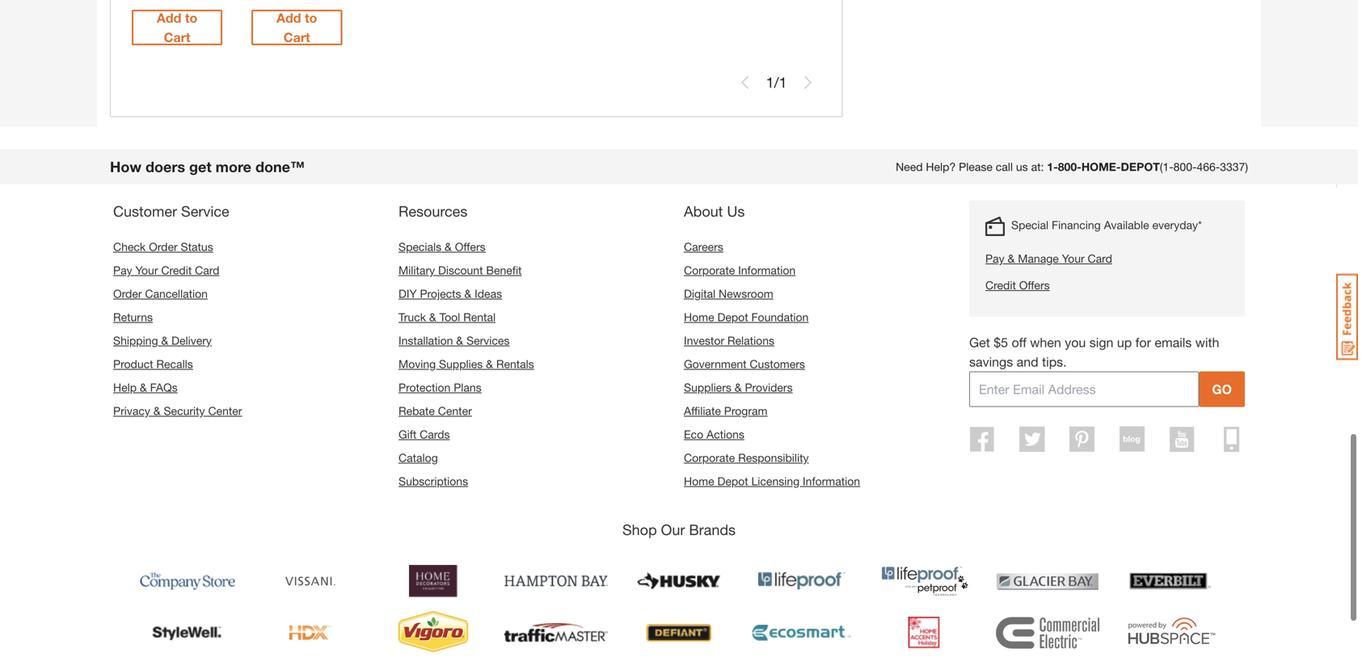 Task type: vqa. For each thing, say whether or not it's contained in the screenshot.
Reviews
no



Task type: describe. For each thing, give the bounding box(es) containing it.
to for 2nd the add to cart button from right
[[185, 10, 198, 25]]

doers
[[146, 158, 185, 176]]

investor
[[684, 334, 725, 347]]

glacier bay image
[[997, 559, 1100, 604]]

(1-
[[1161, 160, 1174, 174]]

product recalls
[[113, 358, 193, 371]]

catalog link
[[399, 451, 438, 465]]

1 horizontal spatial offers
[[1020, 279, 1050, 292]]

tips.
[[1043, 354, 1067, 370]]

help & faqs link
[[113, 381, 178, 394]]

hdx image
[[259, 611, 362, 656]]

plans
[[454, 381, 482, 394]]

home-
[[1082, 160, 1122, 174]]

go button
[[1200, 372, 1246, 407]]

shop
[[623, 521, 657, 539]]

faqs
[[150, 381, 178, 394]]

& for help & faqs
[[140, 381, 147, 394]]

home depot licensing information link
[[684, 475, 861, 488]]

hampton bay image
[[505, 559, 608, 604]]

feedback link image
[[1337, 273, 1359, 361]]

how
[[110, 158, 142, 176]]

& for privacy & security center
[[154, 404, 161, 418]]

home depot on facebook image
[[971, 427, 995, 453]]

husky image
[[628, 559, 731, 604]]

rebate center link
[[399, 404, 472, 418]]

check order status link
[[113, 240, 213, 254]]

check order status
[[113, 240, 213, 254]]

program
[[725, 404, 768, 418]]

military
[[399, 264, 435, 277]]

& for pay & manage your card
[[1008, 252, 1015, 265]]

0 horizontal spatial card
[[195, 264, 220, 277]]

service
[[181, 203, 229, 220]]

truck & tool rental link
[[399, 311, 496, 324]]

& left ideas
[[465, 287, 472, 301]]

depot
[[1122, 160, 1161, 174]]

benefit
[[486, 264, 522, 277]]

corporate information
[[684, 264, 796, 277]]

lifeproof with petproof technology carpet image
[[874, 559, 977, 604]]

home for home depot licensing information
[[684, 475, 715, 488]]

1 horizontal spatial card
[[1088, 252, 1113, 265]]

savings
[[970, 354, 1014, 370]]

need
[[896, 160, 923, 174]]

privacy
[[113, 404, 150, 418]]

when
[[1031, 335, 1062, 350]]

eco actions
[[684, 428, 745, 441]]

installation & services
[[399, 334, 510, 347]]

protection
[[399, 381, 451, 394]]

2 800- from the left
[[1174, 160, 1198, 174]]

home accents holiday image
[[874, 611, 977, 656]]

newsroom
[[719, 287, 774, 301]]

for
[[1136, 335, 1152, 350]]

manage
[[1019, 252, 1059, 265]]

466-
[[1198, 160, 1221, 174]]

investor relations
[[684, 334, 775, 347]]

2 center from the left
[[438, 404, 472, 418]]

corporate for corporate responsibility
[[684, 451, 736, 465]]

home depot on pinterest image
[[1070, 427, 1095, 453]]

about
[[684, 203, 723, 220]]

shipping
[[113, 334, 158, 347]]

help?
[[927, 160, 956, 174]]

moving supplies & rentals
[[399, 358, 535, 371]]

cancellation
[[145, 287, 208, 301]]

pay for pay & manage your card
[[986, 252, 1005, 265]]

$5
[[994, 335, 1009, 350]]

help
[[113, 381, 137, 394]]

get
[[189, 158, 212, 176]]

this is the first slide image
[[739, 76, 752, 89]]

services
[[467, 334, 510, 347]]

rental
[[464, 311, 496, 324]]

government
[[684, 358, 747, 371]]

providers
[[745, 381, 793, 394]]

government customers link
[[684, 358, 806, 371]]

customer service
[[113, 203, 229, 220]]

2 1 from the left
[[780, 74, 788, 91]]

1-
[[1048, 160, 1059, 174]]

1 add to cart button from the left
[[132, 10, 223, 45]]

off
[[1012, 335, 1027, 350]]

1 horizontal spatial your
[[1063, 252, 1085, 265]]

emails
[[1155, 335, 1193, 350]]

ideas
[[475, 287, 502, 301]]

corporate responsibility
[[684, 451, 809, 465]]

0 vertical spatial offers
[[455, 240, 486, 254]]

1 center from the left
[[208, 404, 242, 418]]

need help? please call us at: 1-800-home-depot (1-800-466-3337)
[[896, 160, 1249, 174]]

gift cards
[[399, 428, 450, 441]]

about us
[[684, 203, 745, 220]]

specials & offers
[[399, 240, 486, 254]]

home depot licensing information
[[684, 475, 861, 488]]

check
[[113, 240, 146, 254]]

customer
[[113, 203, 177, 220]]

& for truck & tool rental
[[429, 311, 437, 324]]

home depot mobile apps image
[[1225, 427, 1241, 453]]

diy projects & ideas link
[[399, 287, 502, 301]]

moving
[[399, 358, 436, 371]]

status
[[181, 240, 213, 254]]

order cancellation link
[[113, 287, 208, 301]]

brands
[[689, 521, 736, 539]]

1 vertical spatial credit
[[986, 279, 1017, 292]]

get $5 off when you sign up for emails with savings and tips.
[[970, 335, 1220, 370]]

diy projects & ideas
[[399, 287, 502, 301]]

discount
[[438, 264, 483, 277]]



Task type: locate. For each thing, give the bounding box(es) containing it.
lifeproof flooring image
[[751, 559, 854, 604]]

digital newsroom
[[684, 287, 774, 301]]

order up pay your credit card
[[149, 240, 178, 254]]

1 home from the top
[[684, 311, 715, 324]]

defiant image
[[628, 611, 731, 656]]

this is the last slide image
[[802, 76, 815, 89]]

1 horizontal spatial 800-
[[1174, 160, 1198, 174]]

our
[[661, 521, 685, 539]]

help & faqs
[[113, 381, 178, 394]]

1 cart from the left
[[164, 30, 191, 45]]

1 add to cart from the left
[[157, 10, 198, 45]]

corporate down careers at the top right
[[684, 264, 736, 277]]

returns
[[113, 311, 153, 324]]

your down financing
[[1063, 252, 1085, 265]]

depot down corporate responsibility link
[[718, 475, 749, 488]]

2 add from the left
[[277, 10, 301, 25]]

delivery
[[172, 334, 212, 347]]

2 corporate from the top
[[684, 451, 736, 465]]

projects
[[420, 287, 462, 301]]

0 vertical spatial corporate
[[684, 264, 736, 277]]

& for specials & offers
[[445, 240, 452, 254]]

1 horizontal spatial order
[[149, 240, 178, 254]]

offers up discount
[[455, 240, 486, 254]]

cards
[[420, 428, 450, 441]]

2 home from the top
[[684, 475, 715, 488]]

card up credit offers link
[[1088, 252, 1113, 265]]

& for installation & services
[[456, 334, 464, 347]]

foundation
[[752, 311, 809, 324]]

0 vertical spatial order
[[149, 240, 178, 254]]

& right "help"
[[140, 381, 147, 394]]

& left tool
[[429, 311, 437, 324]]

resources
[[399, 203, 468, 220]]

2 depot from the top
[[718, 475, 749, 488]]

& for suppliers & providers
[[735, 381, 742, 394]]

0 horizontal spatial order
[[113, 287, 142, 301]]

relations
[[728, 334, 775, 347]]

installation
[[399, 334, 453, 347]]

corporate for corporate information
[[684, 264, 736, 277]]

1 horizontal spatial add to cart
[[277, 10, 317, 45]]

truck & tool rental
[[399, 311, 496, 324]]

0 horizontal spatial 1
[[767, 74, 775, 91]]

gift cards link
[[399, 428, 450, 441]]

protection plans
[[399, 381, 482, 394]]

1 horizontal spatial 1
[[780, 74, 788, 91]]

tool
[[440, 311, 460, 324]]

your
[[1063, 252, 1085, 265], [135, 264, 158, 277]]

trafficmaster image
[[505, 611, 608, 656]]

card
[[1088, 252, 1113, 265], [195, 264, 220, 277]]

& for shipping & delivery
[[161, 334, 168, 347]]

product recalls link
[[113, 358, 193, 371]]

cart
[[164, 30, 191, 45], [284, 30, 310, 45]]

military discount benefit link
[[399, 264, 522, 277]]

everbilt image
[[1120, 559, 1223, 604]]

center down plans
[[438, 404, 472, 418]]

depot for foundation
[[718, 311, 749, 324]]

commercial electric image
[[997, 611, 1100, 656]]

hubspace smart home image
[[1120, 611, 1223, 656]]

0 horizontal spatial pay
[[113, 264, 132, 277]]

0 vertical spatial credit
[[161, 264, 192, 277]]

1 depot from the top
[[718, 311, 749, 324]]

center right 'security'
[[208, 404, 242, 418]]

to for 2nd the add to cart button
[[305, 10, 317, 25]]

800- right depot
[[1174, 160, 1198, 174]]

card down status
[[195, 264, 220, 277]]

& left the manage
[[1008, 252, 1015, 265]]

military discount benefit
[[399, 264, 522, 277]]

pay & manage your card
[[986, 252, 1113, 265]]

information right licensing
[[803, 475, 861, 488]]

government customers
[[684, 358, 806, 371]]

order up returns link
[[113, 287, 142, 301]]

2 cart from the left
[[284, 30, 310, 45]]

and
[[1017, 354, 1039, 370]]

specials
[[399, 240, 442, 254]]

1 left this is the last slide image
[[780, 74, 788, 91]]

pay & manage your card link
[[986, 250, 1203, 267]]

order
[[149, 240, 178, 254], [113, 287, 142, 301]]

information
[[739, 264, 796, 277], [803, 475, 861, 488]]

special
[[1012, 218, 1049, 232]]

ecosmart image
[[751, 611, 854, 656]]

everyday*
[[1153, 218, 1203, 232]]

& down government customers
[[735, 381, 742, 394]]

home depot on youtube image
[[1170, 427, 1195, 453]]

call
[[996, 160, 1014, 174]]

credit down pay & manage your card
[[986, 279, 1017, 292]]

installation & services link
[[399, 334, 510, 347]]

1 vertical spatial information
[[803, 475, 861, 488]]

home depot foundation
[[684, 311, 809, 324]]

available
[[1105, 218, 1150, 232]]

offers
[[455, 240, 486, 254], [1020, 279, 1050, 292]]

rebate center
[[399, 404, 472, 418]]

more
[[216, 158, 252, 176]]

0 vertical spatial home
[[684, 311, 715, 324]]

0 vertical spatial information
[[739, 264, 796, 277]]

& up military discount benefit link
[[445, 240, 452, 254]]

0 horizontal spatial credit
[[161, 264, 192, 277]]

0 horizontal spatial offers
[[455, 240, 486, 254]]

corporate information link
[[684, 264, 796, 277]]

depot for licensing
[[718, 475, 749, 488]]

privacy & security center link
[[113, 404, 242, 418]]

& down 'faqs'
[[154, 404, 161, 418]]

licensing
[[752, 475, 800, 488]]

2 add to cart button from the left
[[252, 10, 342, 45]]

suppliers
[[684, 381, 732, 394]]

0 horizontal spatial information
[[739, 264, 796, 277]]

1 horizontal spatial add to cart button
[[252, 10, 342, 45]]

depot
[[718, 311, 749, 324], [718, 475, 749, 488]]

specials & offers link
[[399, 240, 486, 254]]

1 horizontal spatial center
[[438, 404, 472, 418]]

rentals
[[497, 358, 535, 371]]

& down services
[[486, 358, 493, 371]]

add to cart
[[157, 10, 198, 45], [277, 10, 317, 45]]

corporate down eco actions link
[[684, 451, 736, 465]]

0 horizontal spatial 800-
[[1059, 160, 1082, 174]]

credit offers
[[986, 279, 1050, 292]]

you
[[1066, 335, 1087, 350]]

1 vertical spatial order
[[113, 287, 142, 301]]

1 800- from the left
[[1059, 160, 1082, 174]]

credit up cancellation
[[161, 264, 192, 277]]

information up newsroom
[[739, 264, 796, 277]]

800-
[[1059, 160, 1082, 174], [1174, 160, 1198, 174]]

0 horizontal spatial your
[[135, 264, 158, 277]]

affiliate program link
[[684, 404, 768, 418]]

protection plans link
[[399, 381, 482, 394]]

the company store image
[[136, 559, 239, 604]]

digital newsroom link
[[684, 287, 774, 301]]

1 horizontal spatial cart
[[284, 30, 310, 45]]

rebate
[[399, 404, 435, 418]]

supplies
[[439, 358, 483, 371]]

1 horizontal spatial add
[[277, 10, 301, 25]]

home depot foundation link
[[684, 311, 809, 324]]

at:
[[1032, 160, 1045, 174]]

1 to from the left
[[185, 10, 198, 25]]

home depot blog image
[[1120, 427, 1145, 453]]

1 vertical spatial depot
[[718, 475, 749, 488]]

1 vertical spatial offers
[[1020, 279, 1050, 292]]

Enter Email Address text field
[[970, 372, 1200, 407]]

add to cart button
[[132, 10, 223, 45], [252, 10, 342, 45]]

& up supplies
[[456, 334, 464, 347]]

with
[[1196, 335, 1220, 350]]

&
[[445, 240, 452, 254], [1008, 252, 1015, 265], [465, 287, 472, 301], [429, 311, 437, 324], [161, 334, 168, 347], [456, 334, 464, 347], [486, 358, 493, 371], [140, 381, 147, 394], [735, 381, 742, 394], [154, 404, 161, 418]]

home decorators collection image
[[382, 559, 485, 604]]

actions
[[707, 428, 745, 441]]

1 vertical spatial corporate
[[684, 451, 736, 465]]

1 vertical spatial home
[[684, 475, 715, 488]]

pay your credit card
[[113, 264, 220, 277]]

1 right this is the first slide icon
[[767, 74, 775, 91]]

corporate
[[684, 264, 736, 277], [684, 451, 736, 465]]

0 horizontal spatial to
[[185, 10, 198, 25]]

0 horizontal spatial add to cart button
[[132, 10, 223, 45]]

1 horizontal spatial to
[[305, 10, 317, 25]]

0 horizontal spatial cart
[[164, 30, 191, 45]]

home for home depot foundation
[[684, 311, 715, 324]]

pay down check
[[113, 264, 132, 277]]

home down eco
[[684, 475, 715, 488]]

& up recalls
[[161, 334, 168, 347]]

done™
[[256, 158, 305, 176]]

financing
[[1052, 218, 1102, 232]]

special financing available everyday*
[[1012, 218, 1203, 232]]

2 add to cart from the left
[[277, 10, 317, 45]]

0 horizontal spatial add
[[157, 10, 182, 25]]

digital
[[684, 287, 716, 301]]

stylewell image
[[136, 611, 239, 656]]

careers
[[684, 240, 724, 254]]

to
[[185, 10, 198, 25], [305, 10, 317, 25]]

0 horizontal spatial add to cart
[[157, 10, 198, 45]]

vissani image
[[259, 559, 362, 604]]

responsibility
[[739, 451, 809, 465]]

returns link
[[113, 311, 153, 324]]

1 horizontal spatial pay
[[986, 252, 1005, 265]]

vigoro image
[[382, 611, 485, 656]]

1 corporate from the top
[[684, 264, 736, 277]]

1 horizontal spatial information
[[803, 475, 861, 488]]

depot up investor relations
[[718, 311, 749, 324]]

1 1 from the left
[[767, 74, 775, 91]]

sign
[[1090, 335, 1114, 350]]

0 vertical spatial depot
[[718, 311, 749, 324]]

diy
[[399, 287, 417, 301]]

0 horizontal spatial center
[[208, 404, 242, 418]]

800- right at: in the right top of the page
[[1059, 160, 1082, 174]]

home down digital
[[684, 311, 715, 324]]

eco
[[684, 428, 704, 441]]

your up order cancellation 'link'
[[135, 264, 158, 277]]

1 add from the left
[[157, 10, 182, 25]]

home depot on twitter image
[[1020, 427, 1045, 453]]

/
[[775, 74, 780, 91]]

2 to from the left
[[305, 10, 317, 25]]

us
[[1017, 160, 1029, 174]]

offers down the manage
[[1020, 279, 1050, 292]]

1 horizontal spatial credit
[[986, 279, 1017, 292]]

affiliate program
[[684, 404, 768, 418]]

corporate responsibility link
[[684, 451, 809, 465]]

suppliers & providers
[[684, 381, 793, 394]]

pay for pay your credit card
[[113, 264, 132, 277]]

pay up credit offers
[[986, 252, 1005, 265]]



